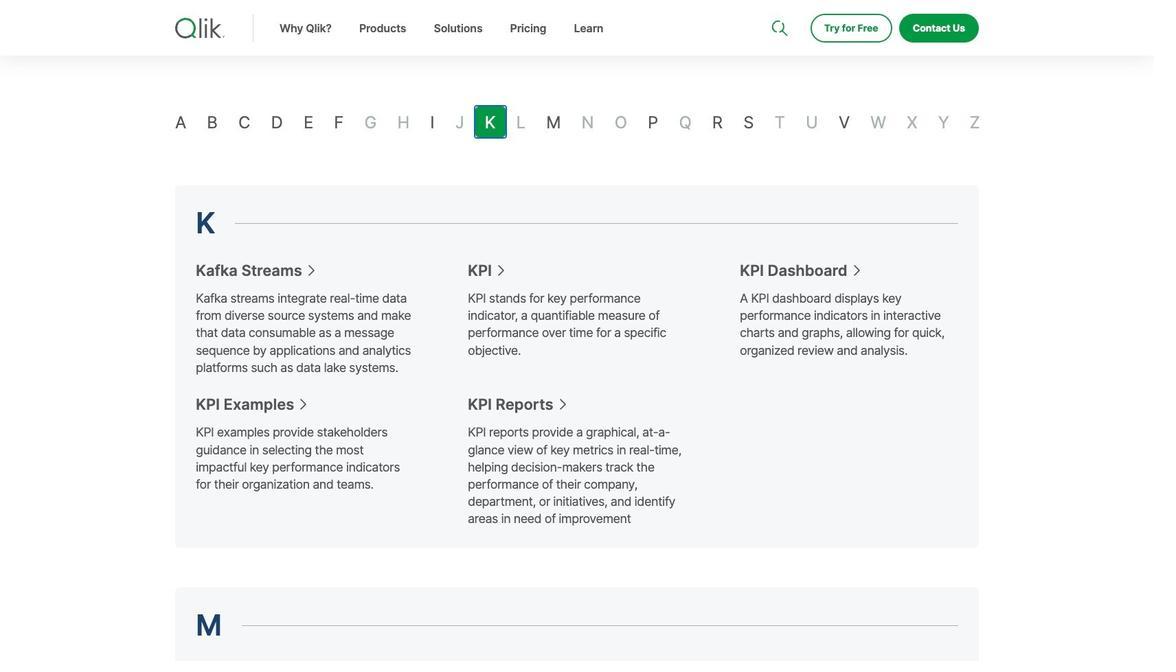 Task type: vqa. For each thing, say whether or not it's contained in the screenshot.
Login IMAGE at right top
yes



Task type: describe. For each thing, give the bounding box(es) containing it.
qlik image
[[175, 18, 225, 38]]

login image
[[935, 0, 946, 11]]

support image
[[773, 0, 784, 11]]



